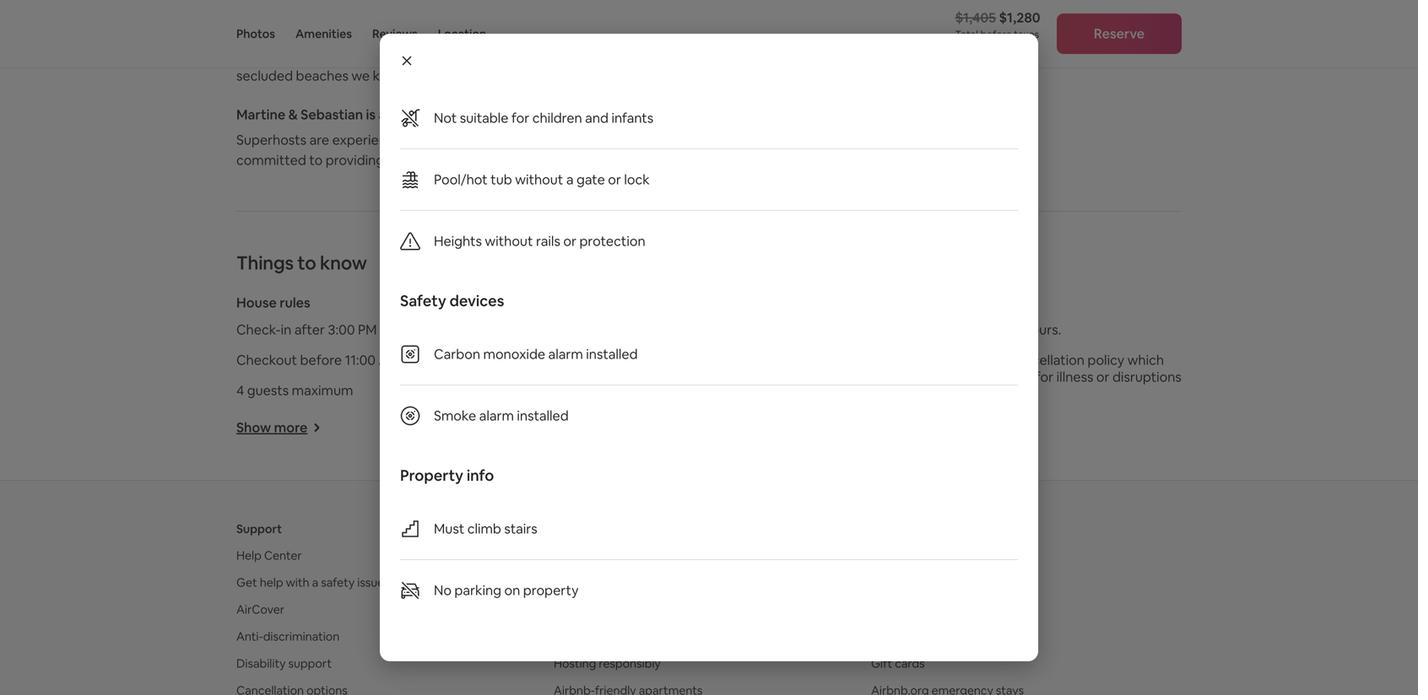 Task type: locate. For each thing, give the bounding box(es) containing it.
without down tub
[[485, 233, 533, 250]]

hour
[[872, 24, 901, 41]]

0 horizontal spatial show more button
[[236, 419, 321, 436]]

even
[[923, 368, 953, 386]]

a for get help with a safety issue
[[312, 575, 318, 590]]

show more down carbon monoxide alarm
[[556, 419, 627, 436]]

rails up carbon monoxide alarm
[[658, 351, 682, 369]]

0 horizontal spatial monoxide
[[483, 346, 545, 363]]

heights up carbon monoxide alarm
[[556, 351, 604, 369]]

monoxide inside safety & property dialog
[[483, 346, 545, 363]]

heights without rails or protection up carbon monoxide alarm
[[556, 351, 768, 369]]

must
[[434, 520, 464, 538]]

1 horizontal spatial with
[[422, 6, 449, 23]]

1 horizontal spatial rails
[[658, 351, 682, 369]]

more down 4 guests maximum
[[274, 419, 308, 436]]

applies
[[876, 368, 920, 386]]

0 vertical spatial rails
[[536, 233, 560, 250]]

0 horizontal spatial airbnb
[[554, 548, 591, 563]]

we up up
[[236, 6, 257, 23]]

1 vertical spatial and
[[561, 47, 585, 64]]

safety & property dialog
[[380, 0, 1038, 662]]

1 horizontal spatial before
[[980, 28, 1012, 41]]

1 vertical spatial we
[[236, 47, 257, 64]]

aircover
[[554, 575, 602, 590], [236, 602, 284, 617]]

are down sebastian
[[309, 131, 329, 148]]

payment,
[[824, 129, 868, 142]]

disability support
[[236, 656, 332, 671]]

them
[[571, 6, 605, 23], [472, 26, 505, 44]]

show down 4
[[236, 419, 271, 436]]

aircover for the aircover link
[[236, 602, 284, 617]]

guests.
[[480, 151, 524, 169]]

carbon for carbon monoxide alarm installed
[[434, 346, 480, 363]]

in
[[281, 321, 291, 338]]

things
[[236, 251, 294, 275]]

0 vertical spatial and
[[391, 26, 414, 44]]

0 vertical spatial alarm
[[548, 346, 583, 363]]

1 horizontal spatial monoxide
[[605, 382, 667, 399]]

0 vertical spatial them
[[571, 6, 605, 23]]

before up maximum
[[300, 351, 342, 369]]

house
[[236, 294, 277, 311]]

total
[[955, 28, 978, 41]]

covid-
[[942, 385, 989, 403]]

1 horizontal spatial a
[[379, 106, 386, 123]]

no
[[434, 582, 452, 599]]

aircover down airbnb your home
[[554, 575, 602, 590]]

0 horizontal spatial and
[[391, 26, 414, 44]]

anti-discrimination link
[[236, 629, 340, 644]]

0 vertical spatial monoxide
[[483, 346, 545, 363]]

response time : within an hour
[[716, 24, 901, 41]]

1 horizontal spatial aircover
[[554, 575, 602, 590]]

without right tub
[[515, 171, 563, 188]]

protection inside safety & property dialog
[[579, 233, 645, 250]]

0 horizontal spatial before
[[300, 351, 342, 369]]

airbnb down the transfer
[[929, 143, 961, 156]]

3:00
[[328, 321, 355, 338]]

for inside martine & sebastian is a superhost superhosts are experienced, highly rated hosts who are committed to providing great stays for guests.
[[459, 151, 477, 169]]

illness
[[1057, 368, 1093, 386]]

are down the children
[[559, 131, 579, 148]]

monoxide
[[483, 346, 545, 363], [605, 382, 667, 399]]

the
[[288, 26, 309, 44], [555, 26, 576, 44], [358, 47, 379, 64], [454, 47, 475, 64], [588, 47, 609, 64], [911, 143, 927, 156], [923, 351, 944, 369]]

for up hosts
[[511, 109, 529, 127]]

1 vertical spatial a
[[566, 171, 574, 188]]

the down village.
[[588, 47, 609, 64]]

guests
[[247, 382, 289, 399]]

we
[[351, 67, 370, 84]]

1 vertical spatial protection
[[702, 351, 768, 369]]

installed up carbon monoxide alarm
[[586, 346, 638, 363]]

disability
[[236, 656, 286, 671]]

1 horizontal spatial cancellation
[[1010, 351, 1085, 369]]

for left '48'
[[984, 321, 1002, 338]]

infants
[[612, 109, 654, 127]]

issue
[[357, 575, 384, 590]]

1 vertical spatial heights
[[556, 351, 604, 369]]

0 vertical spatial before
[[980, 28, 1012, 41]]

1 horizontal spatial are
[[559, 131, 579, 148]]

show more down guests
[[236, 419, 308, 436]]

more down carbon monoxide alarm
[[594, 419, 627, 436]]

a left safety in the left bottom of the page
[[312, 575, 318, 590]]

1 vertical spatial monoxide
[[605, 382, 667, 399]]

hours.
[[1023, 321, 1061, 338]]

hosting responsibly
[[554, 656, 661, 671]]

show down carbon monoxide alarm
[[556, 419, 591, 436]]

we down up
[[236, 47, 257, 64]]

for up pool/hot
[[459, 151, 477, 169]]

a left gate
[[566, 171, 574, 188]]

property
[[400, 466, 463, 486]]

1 vertical spatial aircover
[[236, 602, 284, 617]]

0 vertical spatial heights without rails or protection
[[434, 233, 645, 250]]

and right the at
[[561, 47, 585, 64]]

2 horizontal spatial alarm
[[670, 382, 705, 399]]

1 vertical spatial without
[[485, 233, 533, 250]]

installed down carbon monoxide alarm installed
[[517, 407, 569, 425]]

if
[[955, 368, 964, 386]]

heights without rails or protection inside safety & property dialog
[[434, 233, 645, 250]]

them up locals
[[472, 26, 505, 44]]

without up carbon monoxide alarm
[[607, 351, 655, 369]]

for left illness on the bottom
[[1036, 368, 1054, 386]]

home
[[620, 548, 651, 563]]

1 vertical spatial carbon
[[556, 382, 602, 399]]

or inside review the host's full cancellation policy which applies even if you cancel for illness or disruptions caused by covid-19.
[[1096, 368, 1110, 386]]

0 horizontal spatial rails
[[536, 233, 560, 250]]

0 horizontal spatial protection
[[579, 233, 645, 250]]

to left know
[[297, 251, 316, 275]]

and inside safety & property dialog
[[585, 109, 609, 127]]

with right "help"
[[286, 575, 309, 590]]

0 vertical spatial protection
[[579, 233, 645, 250]]

1 horizontal spatial show
[[556, 419, 591, 436]]

to inside martine & sebastian is a superhost superhosts are experienced, highly rated hosts who are committed to providing great stays for guests.
[[309, 151, 323, 169]]

your up communicate
[[801, 129, 822, 142]]

0 vertical spatial with
[[422, 6, 449, 23]]

0 vertical spatial carbon
[[434, 346, 480, 363]]

help center link
[[236, 548, 302, 563]]

or right illness on the bottom
[[1096, 368, 1110, 386]]

1 horizontal spatial show more button
[[556, 419, 641, 436]]

to
[[750, 129, 761, 142]]

0 vertical spatial a
[[379, 106, 386, 123]]

2 vertical spatial alarm
[[479, 407, 514, 425]]

for
[[511, 109, 529, 127], [459, 151, 477, 169], [984, 321, 1002, 338], [1036, 368, 1054, 386], [604, 575, 620, 590]]

your inside "to protect your payment, never transfer money or communicate outside of the airbnb website or app."
[[801, 129, 822, 142]]

48
[[1005, 321, 1020, 338]]

0 horizontal spatial are
[[309, 131, 329, 148]]

airbnb
[[929, 143, 961, 156], [554, 548, 591, 563]]

1 horizontal spatial alarm
[[548, 346, 583, 363]]

aircover up anti-
[[236, 602, 284, 617]]

free cancellation for 48 hours.
[[876, 321, 1061, 338]]

heights without rails or protection down pool/hot tub without a gate or lock
[[434, 233, 645, 250]]

2 show more button from the left
[[556, 419, 641, 436]]

1 vertical spatial with
[[286, 575, 309, 590]]

1 horizontal spatial installed
[[586, 346, 638, 363]]

0 horizontal spatial show more
[[236, 419, 308, 436]]

2 show from the left
[[556, 419, 591, 436]]

0 horizontal spatial them
[[472, 26, 505, 44]]

0 horizontal spatial carbon
[[434, 346, 480, 363]]

1 horizontal spatial show more
[[556, 419, 627, 436]]

info
[[467, 466, 494, 486]]

discrimination
[[263, 629, 340, 644]]

before up the 73
[[980, 28, 1012, 41]]

1 horizontal spatial your
[[801, 129, 822, 142]]

1 show from the left
[[236, 419, 271, 436]]

0 vertical spatial to
[[309, 151, 323, 169]]

2 horizontal spatial and
[[585, 109, 609, 127]]

gift cards
[[871, 656, 925, 671]]

1 vertical spatial airbnb
[[554, 548, 591, 563]]

and up places
[[391, 26, 414, 44]]

1 horizontal spatial airbnb
[[929, 143, 961, 156]]

outside
[[862, 143, 897, 156]]

or down pool/hot tub without a gate or lock
[[563, 233, 576, 250]]

be
[[283, 6, 299, 23]]

amenities
[[295, 26, 352, 41]]

carbon down safety devices on the left top of the page
[[434, 346, 480, 363]]

review the host's full cancellation policy which applies even if you cancel for illness or disruptions caused by covid-19.
[[876, 351, 1182, 403]]

0 horizontal spatial aircover
[[236, 602, 284, 617]]

a inside dialog
[[566, 171, 574, 188]]

heights inside safety & property dialog
[[434, 233, 482, 250]]

1 vertical spatial cancellation
[[1010, 351, 1085, 369]]

2 vertical spatial a
[[312, 575, 318, 590]]

rails down pool/hot tub without a gate or lock
[[536, 233, 560, 250]]

show more button
[[236, 419, 321, 436], [556, 419, 641, 436]]

and left infants
[[585, 109, 609, 127]]

0 vertical spatial we
[[236, 6, 257, 23]]

0 horizontal spatial more
[[274, 419, 308, 436]]

your up aircover for hosts link
[[593, 548, 617, 563]]

stays
[[424, 151, 456, 169]]

aircover for aircover for hosts
[[554, 575, 602, 590]]

committed
[[236, 151, 306, 169]]

gate
[[576, 171, 605, 188]]

airbnb up property
[[554, 548, 591, 563]]

0 horizontal spatial cancellation
[[906, 321, 981, 338]]

places
[[382, 47, 422, 64]]

1 horizontal spatial carbon
[[556, 382, 602, 399]]

a right is
[[379, 106, 386, 123]]

the left if
[[923, 351, 944, 369]]

cancellation up host's
[[906, 321, 981, 338]]

:
[[807, 24, 811, 41]]

with up showing
[[422, 6, 449, 23]]

maximum
[[292, 382, 353, 399]]

providing
[[326, 151, 384, 169]]

newsroom link
[[871, 548, 930, 563]]

lock
[[624, 171, 650, 188]]

and
[[391, 26, 414, 44], [561, 47, 585, 64], [585, 109, 609, 127]]

which
[[1127, 351, 1164, 369]]

the down location
[[454, 47, 475, 64]]

cancellation down hours.
[[1010, 351, 1085, 369]]

show more button down carbon monoxide alarm
[[556, 419, 641, 436]]

know
[[320, 251, 367, 275]]

communicate
[[796, 143, 860, 156]]

before
[[980, 28, 1012, 41], [300, 351, 342, 369]]

at
[[546, 47, 558, 64]]

or down the protect at the right of the page
[[784, 143, 794, 156]]

with inside we will be directly interacting with our guests, picking them up from the main square and showing them around the village. we have tips about the places that the locals dine at and the secluded beaches we know.
[[422, 6, 449, 23]]

alarm for carbon monoxide alarm installed
[[548, 346, 583, 363]]

directly
[[302, 6, 349, 23]]

carbon inside safety & property dialog
[[434, 346, 480, 363]]

1 vertical spatial alarm
[[670, 382, 705, 399]]

2 are from the left
[[559, 131, 579, 148]]

not
[[434, 109, 457, 127]]

dine
[[516, 47, 543, 64]]

1 horizontal spatial and
[[561, 47, 585, 64]]

property
[[523, 582, 579, 599]]

1 horizontal spatial more
[[594, 419, 627, 436]]

0 horizontal spatial heights
[[434, 233, 482, 250]]

2 horizontal spatial a
[[566, 171, 574, 188]]

children
[[532, 109, 582, 127]]

show more button down guests
[[236, 419, 321, 436]]

1 we from the top
[[236, 6, 257, 23]]

around
[[508, 26, 552, 44]]

more
[[274, 419, 308, 436], [594, 419, 627, 436]]

0 vertical spatial aircover
[[554, 575, 602, 590]]

reviews button
[[372, 0, 418, 68]]

0 horizontal spatial installed
[[517, 407, 569, 425]]

0 horizontal spatial a
[[312, 575, 318, 590]]

full
[[988, 351, 1007, 369]]

1 vertical spatial your
[[593, 548, 617, 563]]

to
[[309, 151, 323, 169], [297, 251, 316, 275]]

0 vertical spatial heights
[[434, 233, 482, 250]]

0 vertical spatial airbnb
[[929, 143, 961, 156]]

climb
[[467, 520, 501, 538]]

0 horizontal spatial show
[[236, 419, 271, 436]]

carbon down carbon monoxide alarm installed
[[556, 382, 602, 399]]

the inside review the host's full cancellation policy which applies even if you cancel for illness or disruptions caused by covid-19.
[[923, 351, 944, 369]]

1 vertical spatial them
[[472, 26, 505, 44]]

of
[[899, 143, 909, 156]]

never
[[870, 129, 896, 142]]

martine & sebastian is a superhost superhosts are experienced, highly rated hosts who are committed to providing great stays for guests.
[[236, 106, 579, 169]]

not suitable for children and infants
[[434, 109, 654, 127]]

2 vertical spatial and
[[585, 109, 609, 127]]

0 vertical spatial your
[[801, 129, 822, 142]]

the down the transfer
[[911, 143, 927, 156]]

to protect your payment, never transfer money or communicate outside of the airbnb website or app.
[[750, 129, 961, 169]]

locals
[[478, 47, 513, 64]]

heights without rails or protection
[[434, 233, 645, 250], [556, 351, 768, 369]]

location
[[438, 26, 486, 41]]

1 horizontal spatial protection
[[702, 351, 768, 369]]

heights up safety devices on the left top of the page
[[434, 233, 482, 250]]

to left providing
[[309, 151, 323, 169]]

no parking on property
[[434, 582, 579, 599]]

have
[[260, 47, 289, 64]]

up
[[236, 26, 252, 44]]

1 vertical spatial installed
[[517, 407, 569, 425]]

them up village.
[[571, 6, 605, 23]]

parking
[[454, 582, 501, 599]]



Task type: describe. For each thing, give the bounding box(es) containing it.
great
[[387, 151, 421, 169]]

1 are from the left
[[309, 131, 329, 148]]

the down square
[[358, 47, 379, 64]]

safety
[[321, 575, 355, 590]]

photos button
[[236, 0, 275, 68]]

for inside safety & property dialog
[[511, 109, 529, 127]]

highly
[[416, 131, 453, 148]]

devices
[[449, 291, 504, 311]]

for left the hosts
[[604, 575, 620, 590]]

smoke
[[434, 407, 476, 425]]

0 horizontal spatial alarm
[[479, 407, 514, 425]]

$1,405
[[955, 9, 996, 26]]

carbon monoxide alarm
[[556, 382, 705, 399]]

disruptions
[[1113, 368, 1182, 386]]

1 horizontal spatial heights
[[556, 351, 604, 369]]

2 we from the top
[[236, 47, 257, 64]]

stairs
[[504, 520, 537, 538]]

2 more from the left
[[594, 419, 627, 436]]

about
[[318, 47, 355, 64]]

review
[[876, 351, 920, 369]]

taxes
[[1014, 28, 1039, 41]]

property info
[[400, 466, 494, 486]]

free
[[876, 321, 903, 338]]

1 show more button from the left
[[236, 419, 321, 436]]

reviews
[[1003, 45, 1038, 58]]

or left app.
[[789, 156, 798, 169]]

2 show more from the left
[[556, 419, 627, 436]]

that
[[425, 47, 451, 64]]

1 vertical spatial heights without rails or protection
[[556, 351, 768, 369]]

gift
[[871, 656, 892, 671]]

before inside $1,405 $1,280 total before taxes 73 reviews
[[980, 28, 1012, 41]]

or up carbon monoxide alarm
[[685, 351, 699, 369]]

location button
[[438, 0, 486, 68]]

$1,405 $1,280 total before taxes 73 reviews
[[955, 9, 1040, 58]]

0 vertical spatial cancellation
[[906, 321, 981, 338]]

you
[[967, 368, 989, 386]]

73
[[989, 45, 1000, 58]]

who
[[529, 131, 556, 148]]

monoxide for carbon monoxide alarm
[[605, 382, 667, 399]]

1 more from the left
[[274, 419, 308, 436]]

center
[[264, 548, 302, 563]]

aircover for hosts link
[[554, 575, 654, 590]]

transfer
[[899, 129, 936, 142]]

the up the at
[[555, 26, 576, 44]]

guests,
[[476, 6, 521, 23]]

pool/hot tub without a gate or lock
[[434, 171, 650, 188]]

alarm for carbon monoxide alarm
[[670, 382, 705, 399]]

1 vertical spatial rails
[[658, 351, 682, 369]]

0 vertical spatial installed
[[586, 346, 638, 363]]

anti-discrimination
[[236, 629, 340, 644]]

0 horizontal spatial your
[[593, 548, 617, 563]]

smoke alarm installed
[[434, 407, 569, 425]]

aircover for hosts
[[554, 575, 654, 590]]

the inside "to protect your payment, never transfer money or communicate outside of the airbnb website or app."
[[911, 143, 927, 156]]

carbon for carbon monoxide alarm
[[556, 382, 602, 399]]

showing
[[417, 26, 469, 44]]

suitable
[[460, 109, 508, 127]]

superhosts
[[236, 131, 306, 148]]

am
[[378, 351, 399, 369]]

1 vertical spatial to
[[297, 251, 316, 275]]

&
[[288, 106, 298, 123]]

app.
[[801, 156, 821, 169]]

1 show more from the left
[[236, 419, 308, 436]]

$1,280
[[999, 9, 1040, 26]]

main
[[312, 26, 343, 44]]

support
[[236, 522, 282, 537]]

caused
[[876, 385, 920, 403]]

or left lock
[[608, 171, 621, 188]]

monoxide for carbon monoxide alarm installed
[[483, 346, 545, 363]]

must climb stairs
[[434, 520, 537, 538]]

house rules
[[236, 294, 310, 311]]

a inside martine & sebastian is a superhost superhosts are experienced, highly rated hosts who are committed to providing great stays for guests.
[[379, 106, 386, 123]]

protect
[[763, 129, 799, 142]]

airbnb inside "to protect your payment, never transfer money or communicate outside of the airbnb website or app."
[[929, 143, 961, 156]]

anti-
[[236, 629, 263, 644]]

help
[[236, 548, 262, 563]]

amenities button
[[295, 0, 352, 68]]

by
[[923, 385, 939, 403]]

support
[[288, 656, 332, 671]]

for inside review the host's full cancellation policy which applies even if you cancel for illness or disruptions caused by covid-19.
[[1036, 368, 1054, 386]]

airbnb your home link
[[554, 548, 651, 563]]

disability support link
[[236, 656, 332, 671]]

0 horizontal spatial with
[[286, 575, 309, 590]]

cards
[[895, 656, 925, 671]]

checkout before 11:00 am
[[236, 351, 399, 369]]

time
[[779, 24, 807, 41]]

reserve button
[[1057, 14, 1182, 54]]

cancellation inside review the host's full cancellation policy which applies even if you cancel for illness or disruptions caused by covid-19.
[[1010, 351, 1085, 369]]

our
[[452, 6, 473, 23]]

1 vertical spatial before
[[300, 351, 342, 369]]

interacting
[[352, 6, 419, 23]]

get
[[236, 575, 257, 590]]

rails inside safety & property dialog
[[536, 233, 560, 250]]

tips
[[292, 47, 315, 64]]

an
[[854, 24, 869, 41]]

martine
[[236, 106, 285, 123]]

the up tips
[[288, 26, 309, 44]]

help center
[[236, 548, 302, 563]]

0 vertical spatial without
[[515, 171, 563, 188]]

1 horizontal spatial them
[[571, 6, 605, 23]]

things to know
[[236, 251, 367, 275]]

will
[[260, 6, 280, 23]]

square
[[346, 26, 388, 44]]

safety
[[400, 291, 446, 311]]

help
[[260, 575, 283, 590]]

money
[[750, 143, 782, 156]]

aircover link
[[236, 602, 284, 617]]

2 vertical spatial without
[[607, 351, 655, 369]]

secluded
[[236, 67, 293, 84]]

website
[[750, 156, 786, 169]]

gift cards link
[[871, 656, 925, 671]]

a for pool/hot tub without a gate or lock
[[566, 171, 574, 188]]



Task type: vqa. For each thing, say whether or not it's contained in the screenshot.
receiving
no



